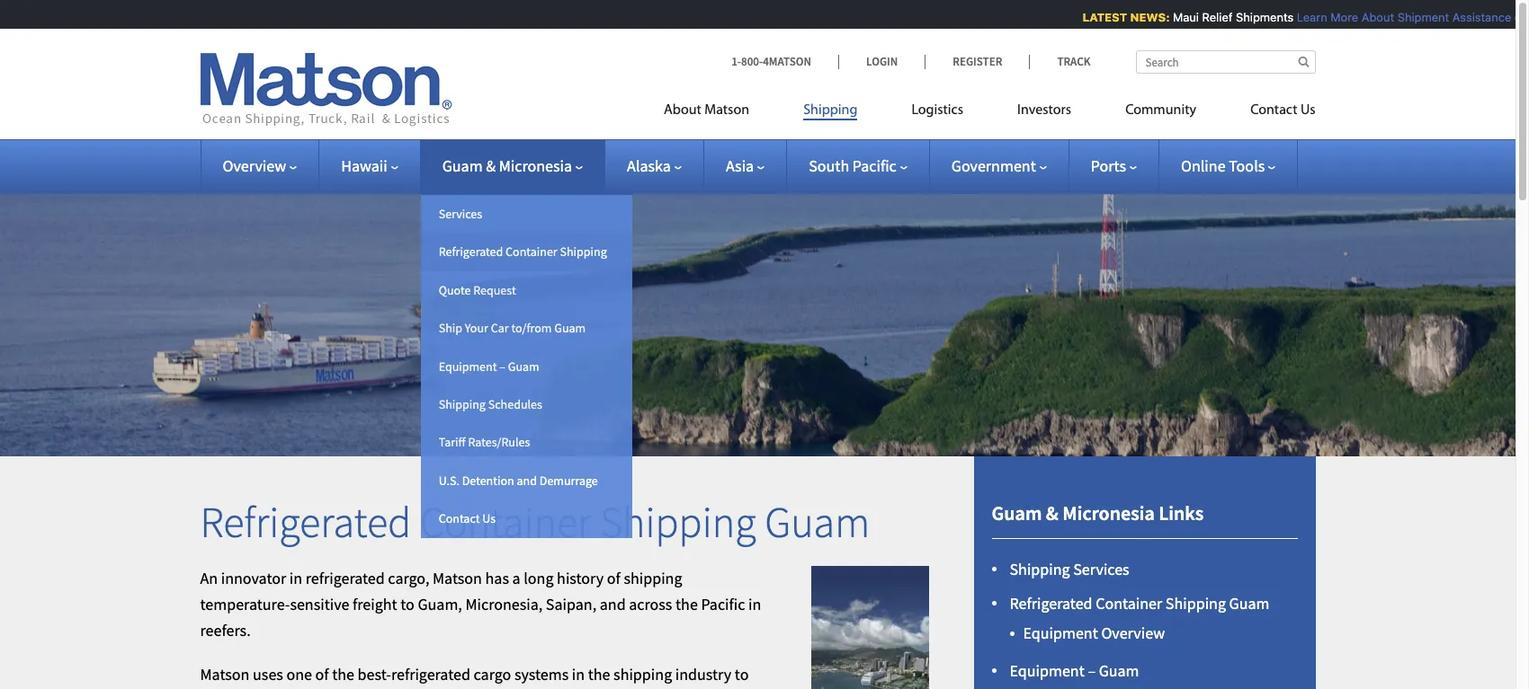 Task type: locate. For each thing, give the bounding box(es) containing it.
container down services link on the top left of the page
[[506, 244, 557, 260]]

0 vertical spatial contact
[[1250, 103, 1297, 118]]

1 horizontal spatial and
[[600, 595, 626, 615]]

refrigerated inside guam & micronesia links section
[[1010, 594, 1092, 614]]

2 vertical spatial refrigerated
[[1010, 594, 1092, 614]]

equipment – guam link
[[421, 348, 632, 386], [1010, 661, 1139, 681]]

equipment down your
[[439, 358, 497, 375]]

1 horizontal spatial to
[[735, 665, 749, 685]]

0 horizontal spatial contact
[[439, 511, 480, 527]]

1 horizontal spatial about
[[1355, 10, 1387, 24]]

0 vertical spatial refrigerated
[[439, 244, 503, 260]]

equipment down the shipping services link
[[1023, 624, 1098, 644]]

guam & micronesia link
[[442, 156, 583, 176]]

refrigerated down shipping services
[[1010, 594, 1092, 614]]

0 horizontal spatial overview
[[223, 156, 286, 176]]

0 horizontal spatial matson
[[200, 665, 250, 685]]

shipping
[[624, 569, 682, 590], [614, 665, 672, 685]]

0 vertical spatial pacific
[[852, 156, 897, 176]]

equipment overview link
[[1023, 624, 1165, 644]]

None search field
[[1136, 50, 1315, 74]]

1 vertical spatial services
[[1073, 560, 1129, 580]]

1 horizontal spatial pacific
[[852, 156, 897, 176]]

0 horizontal spatial &
[[486, 156, 496, 176]]

0 horizontal spatial and
[[517, 473, 537, 489]]

2 vertical spatial in
[[572, 665, 585, 685]]

shipping services
[[1010, 560, 1129, 580]]

2 horizontal spatial refrigerated
[[1010, 594, 1092, 614]]

guam & micronesia links
[[992, 501, 1204, 526]]

of right history
[[607, 569, 620, 590]]

the left "best-"
[[332, 665, 354, 685]]

contact us down u.s.
[[439, 511, 496, 527]]

refrigerated left the cargo
[[391, 665, 470, 685]]

1 horizontal spatial micronesia
[[1063, 501, 1155, 526]]

contact down u.s.
[[439, 511, 480, 527]]

0 horizontal spatial micronesia
[[499, 156, 572, 176]]

u.s. detention and demurrage link
[[421, 462, 632, 500]]

and down tariff rates/rules link
[[517, 473, 537, 489]]

equipment overview
[[1023, 624, 1165, 644]]

2 vertical spatial matson
[[200, 665, 250, 685]]

1 vertical spatial equipment – guam
[[1010, 661, 1139, 681]]

long
[[524, 569, 554, 590]]

0 horizontal spatial to
[[400, 595, 415, 615]]

shipping schedules link
[[421, 386, 632, 424]]

car
[[491, 320, 509, 337]]

0 vertical spatial to
[[400, 595, 415, 615]]

equipment – guam link down equipment overview link
[[1010, 661, 1139, 681]]

equipment – guam
[[439, 358, 539, 375], [1010, 661, 1139, 681]]

pacific right across
[[701, 595, 745, 615]]

container inside guam & micronesia links section
[[1096, 594, 1162, 614]]

0 horizontal spatial equipment – guam link
[[421, 348, 632, 386]]

0 vertical spatial matson
[[704, 103, 749, 118]]

shipping inside "matson uses one of the best-refrigerated cargo systems in the shipping industry to"
[[614, 665, 672, 685]]

2 vertical spatial container
[[1096, 594, 1162, 614]]

equipment down equipment overview link
[[1010, 661, 1085, 681]]

0 horizontal spatial about
[[664, 103, 701, 118]]

1 horizontal spatial refrigerated
[[439, 244, 503, 260]]

container down u.s. detention and demurrage on the left bottom of page
[[420, 495, 591, 549]]

contact us
[[1250, 103, 1315, 118], [439, 511, 496, 527]]

about up alaska link
[[664, 103, 701, 118]]

request
[[473, 282, 516, 298]]

register link
[[925, 54, 1029, 69]]

refrigerated container shipping guam up equipment overview
[[1010, 594, 1270, 614]]

1 horizontal spatial equipment – guam
[[1010, 661, 1139, 681]]

&
[[486, 156, 496, 176], [1046, 501, 1059, 526]]

0 vertical spatial equipment – guam
[[439, 358, 539, 375]]

refrigerated container shipping guam down u.s. detention and demurrage on the left bottom of page
[[200, 495, 870, 549]]

0 vertical spatial –
[[499, 358, 505, 375]]

contact inside top menu navigation
[[1250, 103, 1297, 118]]

– down car
[[499, 358, 505, 375]]

0 vertical spatial contact us
[[1250, 103, 1315, 118]]

government link
[[951, 156, 1047, 176]]

1 vertical spatial –
[[1088, 661, 1096, 681]]

us down detention
[[482, 511, 496, 527]]

to right the industry
[[735, 665, 749, 685]]

1 horizontal spatial refrigerated
[[391, 665, 470, 685]]

of
[[607, 569, 620, 590], [315, 665, 329, 685]]

us
[[1301, 103, 1315, 118], [482, 511, 496, 527]]

one
[[286, 665, 312, 685]]

login link
[[838, 54, 925, 69]]

matson left uses
[[200, 665, 250, 685]]

shipping inside 'shipping schedules' link
[[439, 397, 486, 413]]

equipment – guam inside equipment – guam link
[[439, 358, 539, 375]]

equipment – guam down equipment overview link
[[1010, 661, 1139, 681]]

container up equipment overview
[[1096, 594, 1162, 614]]

& inside section
[[1046, 501, 1059, 526]]

register
[[953, 54, 1002, 69]]

micronesia
[[499, 156, 572, 176], [1063, 501, 1155, 526]]

1 vertical spatial overview
[[1101, 624, 1165, 644]]

0 vertical spatial of
[[607, 569, 620, 590]]

shipping inside shipping 'link'
[[803, 103, 858, 118]]

1 horizontal spatial contact us link
[[1223, 94, 1315, 131]]

equipment – guam up shipping schedules
[[439, 358, 539, 375]]

& for guam & micronesia
[[486, 156, 496, 176]]

& up services link on the top left of the page
[[486, 156, 496, 176]]

shipping inside an innovator in refrigerated cargo, matson has a long history of shipping temperature-sensitive freight to guam, micronesia, saipan, and across the pacific in reefers.
[[624, 569, 682, 590]]

1 horizontal spatial –
[[1088, 661, 1096, 681]]

1 vertical spatial us
[[482, 511, 496, 527]]

overview
[[223, 156, 286, 176], [1101, 624, 1165, 644]]

contact us link
[[1223, 94, 1315, 131], [421, 500, 632, 538]]

1 vertical spatial refrigerated container shipping guam
[[1010, 594, 1270, 614]]

guam
[[442, 156, 483, 176], [554, 320, 586, 337], [508, 358, 539, 375], [765, 495, 870, 549], [992, 501, 1042, 526], [1229, 594, 1270, 614], [1099, 661, 1139, 681]]

1 vertical spatial about
[[664, 103, 701, 118]]

1 vertical spatial contact us link
[[421, 500, 632, 538]]

equipment – guam link down to/from
[[421, 348, 632, 386]]

contact us link up tools
[[1223, 94, 1315, 131]]

the
[[675, 595, 698, 615], [332, 665, 354, 685], [588, 665, 610, 685]]

temperature-
[[200, 595, 290, 615]]

of inside "matson uses one of the best-refrigerated cargo systems in the shipping industry to"
[[315, 665, 329, 685]]

contact
[[1250, 103, 1297, 118], [439, 511, 480, 527]]

0 horizontal spatial refrigerated
[[306, 569, 385, 590]]

& up the shipping services link
[[1046, 501, 1059, 526]]

micronesia up shipping services
[[1063, 501, 1155, 526]]

asia link
[[726, 156, 765, 176]]

industry
[[675, 665, 731, 685]]

the right systems
[[588, 665, 610, 685]]

1 vertical spatial pacific
[[701, 595, 745, 615]]

pacific right south
[[852, 156, 897, 176]]

1 horizontal spatial matson
[[433, 569, 482, 590]]

the right across
[[675, 595, 698, 615]]

about right more
[[1355, 10, 1387, 24]]

refrigerated up sensitive
[[306, 569, 385, 590]]

0 horizontal spatial us
[[482, 511, 496, 527]]

shipping services link
[[1010, 560, 1129, 580]]

1 vertical spatial shipping
[[614, 665, 672, 685]]

1 vertical spatial equipment
[[1023, 624, 1098, 644]]

matson
[[704, 103, 749, 118], [433, 569, 482, 590], [200, 665, 250, 685]]

refrigerated up quote request
[[439, 244, 503, 260]]

overview link
[[223, 156, 297, 176]]

shipping left the industry
[[614, 665, 672, 685]]

0 vertical spatial contact us link
[[1223, 94, 1315, 131]]

1 vertical spatial micronesia
[[1063, 501, 1155, 526]]

to
[[400, 595, 415, 615], [735, 665, 749, 685]]

of right one
[[315, 665, 329, 685]]

1 horizontal spatial overview
[[1101, 624, 1165, 644]]

0 vertical spatial equipment – guam link
[[421, 348, 632, 386]]

1 vertical spatial container
[[420, 495, 591, 549]]

ports
[[1091, 156, 1126, 176]]

matson up guam,
[[433, 569, 482, 590]]

1 vertical spatial and
[[600, 595, 626, 615]]

1 horizontal spatial contact
[[1250, 103, 1297, 118]]

1 vertical spatial contact
[[439, 511, 480, 527]]

1 vertical spatial of
[[315, 665, 329, 685]]

& for guam & micronesia links
[[1046, 501, 1059, 526]]

contact us down search image
[[1250, 103, 1315, 118]]

0 vertical spatial refrigerated
[[306, 569, 385, 590]]

0 horizontal spatial refrigerated container shipping guam
[[200, 495, 870, 549]]

tariff
[[439, 435, 466, 451]]

asia
[[726, 156, 754, 176]]

equipment
[[439, 358, 497, 375], [1023, 624, 1098, 644], [1010, 661, 1085, 681]]

contact up tools
[[1250, 103, 1297, 118]]

best-
[[358, 665, 391, 685]]

0 horizontal spatial pacific
[[701, 595, 745, 615]]

1 vertical spatial equipment – guam link
[[1010, 661, 1139, 681]]

2 vertical spatial equipment
[[1010, 661, 1085, 681]]

0 vertical spatial micronesia
[[499, 156, 572, 176]]

matson ship full of reefers and containers pulls into port image
[[811, 567, 929, 690]]

shipping inside refrigerated container shipping link
[[560, 244, 607, 260]]

1 vertical spatial in
[[748, 595, 761, 615]]

0 horizontal spatial equipment – guam
[[439, 358, 539, 375]]

services up refrigerated container shipping guam link
[[1073, 560, 1129, 580]]

an
[[200, 569, 218, 590]]

matson uses one of the best-refrigerated cargo systems in the shipping industry to
[[200, 665, 762, 690]]

1 vertical spatial to
[[735, 665, 749, 685]]

0 vertical spatial shipping
[[624, 569, 682, 590]]

in
[[289, 569, 302, 590], [748, 595, 761, 615], [572, 665, 585, 685]]

0 horizontal spatial of
[[315, 665, 329, 685]]

about matson
[[664, 103, 749, 118]]

1 horizontal spatial refrigerated container shipping guam
[[1010, 594, 1270, 614]]

matson inside "matson uses one of the best-refrigerated cargo systems in the shipping industry to"
[[200, 665, 250, 685]]

1 horizontal spatial of
[[607, 569, 620, 590]]

refrigerated up innovator
[[200, 495, 411, 549]]

contact us link down u.s. detention and demurrage on the left bottom of page
[[421, 500, 632, 538]]

shipping up across
[[624, 569, 682, 590]]

contact for right contact us link
[[1250, 103, 1297, 118]]

refrigerated container shipping guam
[[200, 495, 870, 549], [1010, 594, 1270, 614]]

and left across
[[600, 595, 626, 615]]

0 horizontal spatial –
[[499, 358, 505, 375]]

shipment
[[1391, 10, 1442, 24]]

guam & micronesia
[[442, 156, 572, 176]]

refrigerated container shipping guam link
[[1010, 594, 1270, 614]]

services down guam & micronesia
[[439, 206, 482, 222]]

1 vertical spatial &
[[1046, 501, 1059, 526]]

micronesia inside section
[[1063, 501, 1155, 526]]

1 vertical spatial refrigerated
[[391, 665, 470, 685]]

0 vertical spatial us
[[1301, 103, 1315, 118]]

refrigerated inside an innovator in refrigerated cargo, matson has a long history of shipping temperature-sensitive freight to guam, micronesia, saipan, and across the pacific in reefers.
[[306, 569, 385, 590]]

to down cargo,
[[400, 595, 415, 615]]

1 horizontal spatial in
[[572, 665, 585, 685]]

shipping link
[[776, 94, 885, 131]]

1 vertical spatial refrigerated
[[200, 495, 411, 549]]

1 horizontal spatial services
[[1073, 560, 1129, 580]]

0 vertical spatial &
[[486, 156, 496, 176]]

2 horizontal spatial the
[[675, 595, 698, 615]]

0 vertical spatial container
[[506, 244, 557, 260]]

matson down 1-
[[704, 103, 749, 118]]

0 horizontal spatial contact us
[[439, 511, 496, 527]]

alaska
[[627, 156, 671, 176]]

us down search image
[[1301, 103, 1315, 118]]

shipping schedules
[[439, 397, 542, 413]]

about
[[1355, 10, 1387, 24], [664, 103, 701, 118]]

0 horizontal spatial services
[[439, 206, 482, 222]]

1 horizontal spatial &
[[1046, 501, 1059, 526]]

and
[[517, 473, 537, 489], [600, 595, 626, 615]]

investors
[[1017, 103, 1071, 118]]

refrigerated container shipping link
[[421, 233, 632, 271]]

4matson
[[763, 54, 811, 69]]

– down equipment overview link
[[1088, 661, 1096, 681]]

quote
[[439, 282, 471, 298]]

services
[[439, 206, 482, 222], [1073, 560, 1129, 580]]

1 horizontal spatial us
[[1301, 103, 1315, 118]]

2 horizontal spatial matson
[[704, 103, 749, 118]]

reefers.
[[200, 621, 251, 641]]

1 vertical spatial matson
[[433, 569, 482, 590]]

micronesia up services link on the top left of the page
[[499, 156, 572, 176]]

refrigerated inside "matson uses one of the best-refrigerated cargo systems in the shipping industry to"
[[391, 665, 470, 685]]

1 horizontal spatial contact us
[[1250, 103, 1315, 118]]



Task type: vqa. For each thing, say whether or not it's contained in the screenshot.
costs
no



Task type: describe. For each thing, give the bounding box(es) containing it.
more
[[1324, 10, 1351, 24]]

matson inside an innovator in refrigerated cargo, matson has a long history of shipping temperature-sensitive freight to guam, micronesia, saipan, and across the pacific in reefers.
[[433, 569, 482, 590]]

in inside "matson uses one of the best-refrigerated cargo systems in the shipping industry to"
[[572, 665, 585, 685]]

0 vertical spatial equipment
[[439, 358, 497, 375]]

online tools
[[1181, 156, 1265, 176]]

systems
[[514, 665, 569, 685]]

1-
[[731, 54, 741, 69]]

us inside top menu navigation
[[1301, 103, 1315, 118]]

ports link
[[1091, 156, 1137, 176]]

0 horizontal spatial contact us link
[[421, 500, 632, 538]]

your
[[465, 320, 488, 337]]

1 horizontal spatial the
[[588, 665, 610, 685]]

freight
[[353, 595, 397, 615]]

0 vertical spatial overview
[[223, 156, 286, 176]]

investors link
[[990, 94, 1098, 131]]

– inside equipment – guam link
[[499, 358, 505, 375]]

of inside an innovator in refrigerated cargo, matson has a long history of shipping temperature-sensitive freight to guam, micronesia, saipan, and across the pacific in reefers.
[[607, 569, 620, 590]]

800-
[[741, 54, 763, 69]]

a
[[512, 569, 520, 590]]

about inside top menu navigation
[[664, 103, 701, 118]]

relief
[[1195, 10, 1226, 24]]

online
[[1181, 156, 1226, 176]]

maui
[[1166, 10, 1192, 24]]

schedules
[[488, 397, 542, 413]]

micronesia,
[[465, 595, 543, 615]]

contact for contact us link to the left
[[439, 511, 480, 527]]

learn more about shipment assistance or c link
[[1290, 10, 1529, 24]]

u.s.
[[439, 473, 460, 489]]

overview inside guam & micronesia links section
[[1101, 624, 1165, 644]]

matson inside top menu navigation
[[704, 103, 749, 118]]

– inside guam & micronesia links section
[[1088, 661, 1096, 681]]

ship your car to/from guam link
[[421, 310, 632, 348]]

south
[[809, 156, 849, 176]]

contact us inside top menu navigation
[[1250, 103, 1315, 118]]

and inside an innovator in refrigerated cargo, matson has a long history of shipping temperature-sensitive freight to guam, micronesia, saipan, and across the pacific in reefers.
[[600, 595, 626, 615]]

to/from
[[511, 320, 552, 337]]

Search search field
[[1136, 50, 1315, 74]]

matson containership sailing for guam shipping service. image
[[0, 165, 1516, 457]]

guam,
[[418, 595, 462, 615]]

about matson link
[[664, 94, 776, 131]]

south pacific
[[809, 156, 897, 176]]

links
[[1159, 501, 1204, 526]]

1-800-4matson link
[[731, 54, 838, 69]]

innovator
[[221, 569, 286, 590]]

0 vertical spatial services
[[439, 206, 482, 222]]

0 horizontal spatial refrigerated
[[200, 495, 411, 549]]

c
[[1522, 10, 1529, 24]]

cargo
[[474, 665, 511, 685]]

sensitive
[[290, 595, 349, 615]]

assistance
[[1446, 10, 1504, 24]]

rates/rules
[[468, 435, 530, 451]]

0 vertical spatial in
[[289, 569, 302, 590]]

news:
[[1123, 10, 1163, 24]]

shipping for the
[[614, 665, 672, 685]]

community
[[1125, 103, 1196, 118]]

cargo,
[[388, 569, 429, 590]]

an innovator in refrigerated cargo, matson has a long history of shipping temperature-sensitive freight to guam, micronesia, saipan, and across the pacific in reefers.
[[200, 569, 761, 641]]

to inside an innovator in refrigerated cargo, matson has a long history of shipping temperature-sensitive freight to guam, micronesia, saipan, and across the pacific in reefers.
[[400, 595, 415, 615]]

1 horizontal spatial equipment – guam link
[[1010, 661, 1139, 681]]

0 vertical spatial refrigerated container shipping guam
[[200, 495, 870, 549]]

to inside "matson uses one of the best-refrigerated cargo systems in the shipping industry to"
[[735, 665, 749, 685]]

equipment – guam inside guam & micronesia links section
[[1010, 661, 1139, 681]]

blue matson logo with ocean, shipping, truck, rail and logistics written beneath it. image
[[200, 53, 452, 127]]

uses
[[253, 665, 283, 685]]

hawaii link
[[341, 156, 398, 176]]

track link
[[1029, 54, 1091, 69]]

saipan,
[[546, 595, 596, 615]]

tariff rates/rules
[[439, 435, 530, 451]]

logistics link
[[885, 94, 990, 131]]

micronesia for guam & micronesia
[[499, 156, 572, 176]]

demurrage
[[539, 473, 598, 489]]

services inside guam & micronesia links section
[[1073, 560, 1129, 580]]

logistics
[[912, 103, 963, 118]]

refrigerated container shipping
[[439, 244, 607, 260]]

u.s. detention and demurrage
[[439, 473, 598, 489]]

alaska link
[[627, 156, 682, 176]]

tools
[[1229, 156, 1265, 176]]

shipping for of
[[624, 569, 682, 590]]

0 horizontal spatial the
[[332, 665, 354, 685]]

pacific inside an innovator in refrigerated cargo, matson has a long history of shipping temperature-sensitive freight to guam, micronesia, saipan, and across the pacific in reefers.
[[701, 595, 745, 615]]

0 vertical spatial and
[[517, 473, 537, 489]]

the inside an innovator in refrigerated cargo, matson has a long history of shipping temperature-sensitive freight to guam, micronesia, saipan, and across the pacific in reefers.
[[675, 595, 698, 615]]

micronesia for guam & micronesia links
[[1063, 501, 1155, 526]]

refrigerated container shipping guam inside guam & micronesia links section
[[1010, 594, 1270, 614]]

across
[[629, 595, 672, 615]]

quote request
[[439, 282, 516, 298]]

has
[[485, 569, 509, 590]]

top menu navigation
[[664, 94, 1315, 131]]

online tools link
[[1181, 156, 1276, 176]]

hawaii
[[341, 156, 387, 176]]

learn
[[1290, 10, 1320, 24]]

1 vertical spatial contact us
[[439, 511, 496, 527]]

ship
[[439, 320, 462, 337]]

0 vertical spatial about
[[1355, 10, 1387, 24]]

guam & micronesia links section
[[951, 457, 1338, 690]]

ship your car to/from guam
[[439, 320, 586, 337]]

south pacific link
[[809, 156, 907, 176]]

2 horizontal spatial in
[[748, 595, 761, 615]]

equipment for equipment overview link
[[1023, 624, 1098, 644]]

history
[[557, 569, 604, 590]]

search image
[[1298, 56, 1309, 67]]

equipment for equipment – guam link to the right
[[1010, 661, 1085, 681]]

login
[[866, 54, 898, 69]]

detention
[[462, 473, 514, 489]]

quote request link
[[421, 271, 632, 310]]

community link
[[1098, 94, 1223, 131]]

track
[[1057, 54, 1091, 69]]

container inside refrigerated container shipping link
[[506, 244, 557, 260]]

services link
[[421, 195, 632, 233]]

1-800-4matson
[[731, 54, 811, 69]]

government
[[951, 156, 1036, 176]]

latest news: maui relief shipments learn more about shipment assistance or c
[[1076, 10, 1529, 24]]

or
[[1508, 10, 1519, 24]]



